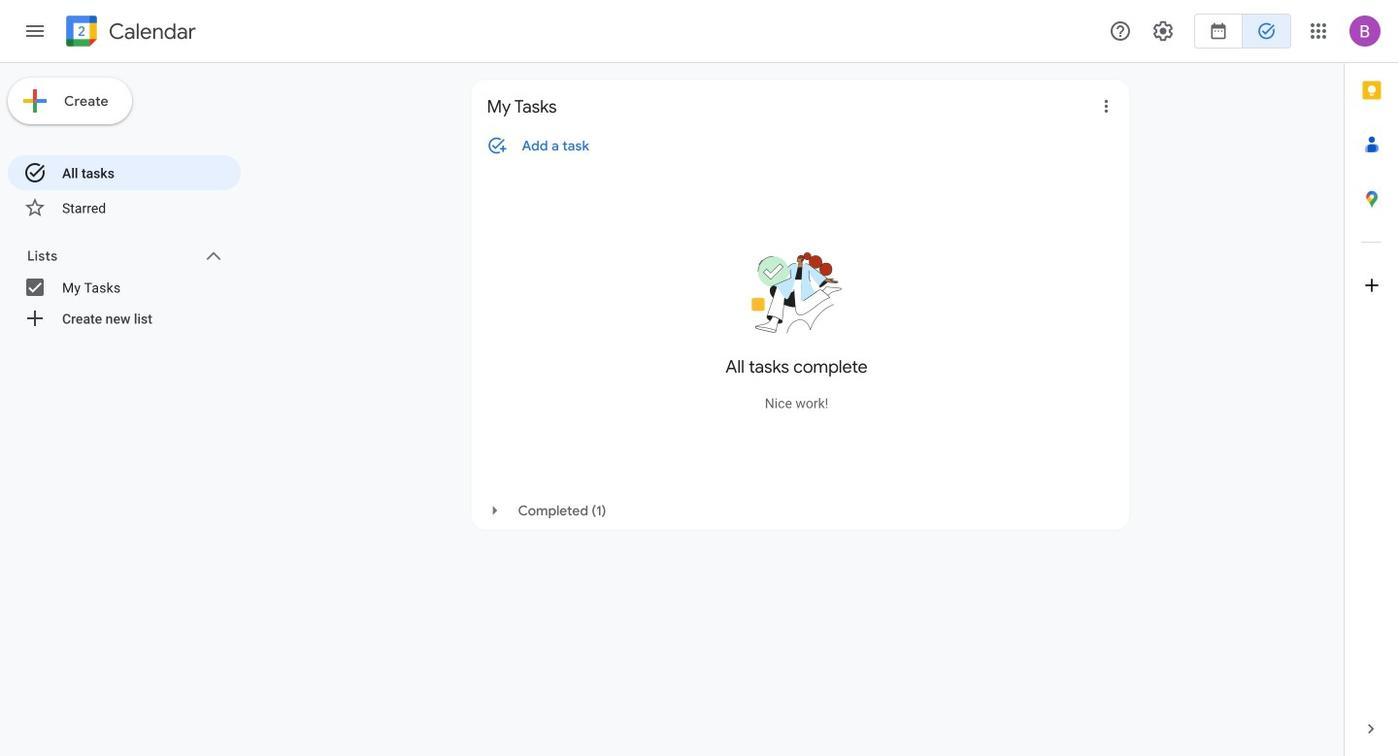 Task type: locate. For each thing, give the bounding box(es) containing it.
calendar element
[[62, 12, 196, 54]]

support menu image
[[1109, 19, 1132, 43]]

heading
[[105, 20, 196, 43]]

tab list
[[1345, 63, 1398, 702]]

settings menu image
[[1152, 19, 1175, 43]]



Task type: describe. For each thing, give the bounding box(es) containing it.
heading inside calendar "element"
[[105, 20, 196, 43]]

tasks sidebar image
[[23, 19, 47, 43]]



Task type: vqa. For each thing, say whether or not it's contained in the screenshot.
Tab List
yes



